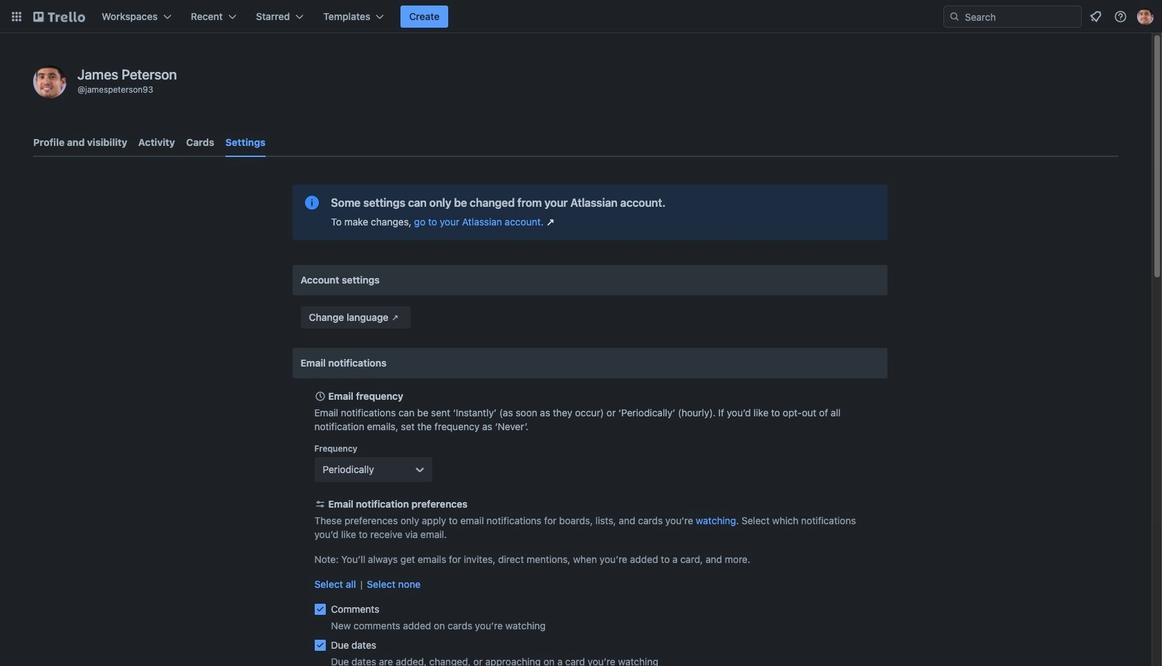 Task type: vqa. For each thing, say whether or not it's contained in the screenshot.
sm icon
yes



Task type: locate. For each thing, give the bounding box(es) containing it.
search image
[[950, 11, 961, 22]]

james peterson (jamespeterson93) image
[[33, 65, 66, 98]]

back to home image
[[33, 6, 85, 28]]

james peterson (jamespeterson93) image
[[1138, 8, 1155, 25]]

open information menu image
[[1115, 10, 1128, 24]]

sm image
[[389, 311, 403, 325]]



Task type: describe. For each thing, give the bounding box(es) containing it.
primary element
[[0, 0, 1163, 33]]

Search field
[[944, 6, 1083, 28]]

0 notifications image
[[1088, 8, 1105, 25]]



